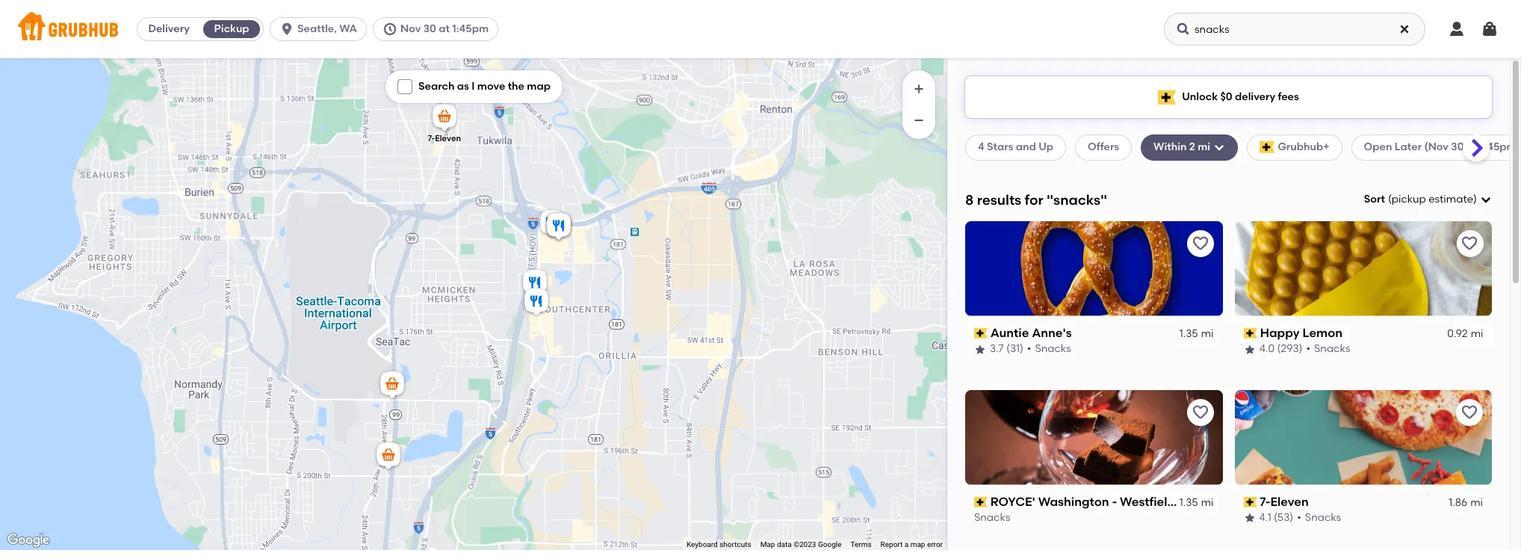 Task type: describe. For each thing, give the bounding box(es) containing it.
wa
[[339, 22, 357, 35]]

(53)
[[1274, 511, 1294, 524]]

auntie anne's image
[[544, 211, 574, 244]]

auntie anne's logo image
[[966, 221, 1223, 316]]

unlock $0 delivery fees
[[1182, 90, 1299, 103]]

pickup button
[[200, 17, 263, 41]]

royce' washington - westfield southcenter mall image
[[544, 211, 574, 244]]

-
[[1112, 494, 1117, 509]]

1 vertical spatial at
[[1467, 141, 1478, 153]]

save this restaurant image for auntie anne's
[[1192, 234, 1210, 252]]

1.86 mi
[[1449, 496, 1483, 509]]

0 vertical spatial map
[[527, 80, 551, 93]]

within
[[1154, 141, 1187, 153]]

• snacks for anne's
[[1027, 343, 1071, 355]]

southcenter
[[1179, 494, 1251, 509]]

(nov
[[1425, 141, 1449, 153]]

data
[[777, 540, 792, 549]]

save this restaurant button for royce' washington - westfield southcenter mall
[[1187, 399, 1214, 426]]

lemon
[[1303, 326, 1343, 340]]

error
[[927, 540, 943, 549]]

at inside button
[[439, 22, 450, 35]]

report a map error
[[881, 540, 943, 549]]

4.0
[[1260, 343, 1275, 355]]

30 inside button
[[423, 22, 436, 35]]

nov
[[401, 22, 421, 35]]

keyboard shortcuts button
[[687, 540, 752, 550]]

seattle,
[[298, 22, 337, 35]]

1 horizontal spatial 7-
[[1260, 494, 1271, 509]]

• snacks for eleven
[[1298, 511, 1342, 524]]

search
[[418, 80, 455, 93]]

snacks for happy lemon
[[1314, 343, 1350, 355]]

3.7
[[990, 343, 1004, 355]]

royce' washington - westfield southcenter mall
[[991, 494, 1279, 509]]

star icon image for happy lemon
[[1244, 343, 1256, 355]]

nothing bundt cakes image
[[522, 286, 552, 319]]

main navigation navigation
[[0, 0, 1522, 58]]

delivery
[[1235, 90, 1276, 103]]

4 stars and up
[[978, 141, 1054, 153]]

seattle, wa button
[[270, 17, 373, 41]]

(31)
[[1007, 343, 1024, 355]]

for
[[1025, 191, 1044, 208]]

extramile image
[[374, 440, 404, 473]]

0.92
[[1447, 327, 1468, 340]]

move
[[477, 80, 505, 93]]

auntie
[[991, 326, 1029, 340]]

subscription pass image for royce' washington - westfield southcenter mall
[[975, 497, 988, 507]]

snacks for 7-eleven
[[1305, 511, 1342, 524]]

royce' washington - westfield southcenter mall logo image
[[966, 390, 1223, 485]]

subscription pass image for happy lemon
[[1244, 328, 1257, 339]]

7 eleven image
[[430, 102, 460, 135]]

(
[[1388, 193, 1392, 206]]

sea tac marathon image
[[377, 369, 407, 402]]

royce'
[[991, 494, 1036, 509]]

mi for auntie anne's
[[1201, 327, 1214, 340]]

eleven inside map region
[[435, 134, 461, 144]]

the
[[508, 80, 525, 93]]

terms
[[851, 540, 872, 549]]

nov 30 at 1:45pm button
[[373, 17, 504, 41]]

subscription pass image for 7-eleven
[[1244, 497, 1257, 507]]

)
[[1474, 193, 1477, 206]]

plus icon image
[[912, 81, 927, 96]]

google image
[[4, 531, 53, 550]]

save this restaurant image for royce' washington - westfield southcenter mall
[[1192, 403, 1210, 421]]

7-eleven logo image
[[1235, 390, 1492, 485]]

search as i move the map
[[418, 80, 551, 93]]

minus icon image
[[912, 113, 927, 128]]

jamba image
[[537, 208, 567, 241]]

save this restaurant image for 7-eleven
[[1461, 403, 1479, 421]]

pickup
[[214, 22, 249, 35]]

save this restaurant button for 7-eleven
[[1457, 399, 1483, 426]]

• for anne's
[[1027, 343, 1032, 355]]

report
[[881, 540, 903, 549]]

1:45pm)
[[1480, 141, 1521, 153]]

1 horizontal spatial eleven
[[1271, 494, 1309, 509]]

mi for happy lemon
[[1471, 327, 1483, 340]]



Task type: locate. For each thing, give the bounding box(es) containing it.
report a map error link
[[881, 540, 943, 549]]

star icon image for 7-eleven
[[1244, 512, 1256, 524]]

7- down the search
[[428, 134, 435, 144]]

happy lemon logo image
[[1235, 221, 1492, 316]]

0 horizontal spatial at
[[439, 22, 450, 35]]

• snacks
[[1027, 343, 1071, 355], [1306, 343, 1350, 355], [1298, 511, 1342, 524]]

svg image
[[1448, 20, 1466, 38], [1481, 20, 1499, 38], [383, 22, 398, 37], [1214, 142, 1226, 154]]

• snacks down anne's
[[1027, 343, 1071, 355]]

happy
[[1260, 326, 1300, 340]]

1 vertical spatial 7-
[[1260, 494, 1271, 509]]

eleven up (53)
[[1271, 494, 1309, 509]]

save this restaurant button for happy lemon
[[1457, 230, 1483, 257]]

0 horizontal spatial subscription pass image
[[975, 328, 988, 339]]

1 vertical spatial eleven
[[1271, 494, 1309, 509]]

(293)
[[1277, 343, 1303, 355]]

snacks down royce'
[[975, 511, 1011, 524]]

0 horizontal spatial 7-
[[428, 134, 435, 144]]

and
[[1016, 141, 1036, 153]]

0 vertical spatial grubhub plus flag logo image
[[1158, 90, 1176, 104]]

svg image
[[280, 22, 295, 37], [1176, 22, 1191, 37], [1399, 23, 1411, 35], [1480, 194, 1492, 206]]

snacks
[[1035, 343, 1071, 355], [1314, 343, 1350, 355], [975, 511, 1011, 524], [1305, 511, 1342, 524]]

map right a
[[911, 540, 926, 549]]

"snacks"
[[1047, 191, 1108, 208]]

save this restaurant image
[[1192, 234, 1210, 252], [1192, 403, 1210, 421], [1461, 403, 1479, 421]]

mi right 2
[[1198, 141, 1211, 153]]

shortcuts
[[720, 540, 752, 549]]

grubhub plus flag logo image left unlock
[[1158, 90, 1176, 104]]

washington
[[1039, 494, 1109, 509]]

0 vertical spatial 7-eleven
[[428, 134, 461, 144]]

subscription pass image
[[975, 328, 988, 339], [1244, 328, 1257, 339]]

anne's
[[1032, 326, 1072, 340]]

map right the
[[527, 80, 551, 93]]

1 horizontal spatial at
[[1467, 141, 1478, 153]]

0 horizontal spatial •
[[1027, 343, 1032, 355]]

open
[[1364, 141, 1393, 153]]

map region
[[0, 0, 951, 550]]

30 right (nov
[[1452, 141, 1464, 153]]

None field
[[1364, 192, 1492, 207]]

2 1.35 mi from the top
[[1180, 496, 1214, 509]]

westfield
[[1120, 494, 1176, 509]]

1 horizontal spatial grubhub plus flag logo image
[[1260, 142, 1275, 154]]

2 1.35 from the top
[[1180, 496, 1198, 509]]

• for eleven
[[1298, 511, 1302, 524]]

offers
[[1088, 141, 1120, 153]]

• snacks down lemon in the right of the page
[[1306, 343, 1350, 355]]

1.86
[[1449, 496, 1468, 509]]

1 horizontal spatial 30
[[1452, 141, 1464, 153]]

• right (53)
[[1298, 511, 1302, 524]]

star icon image for auntie anne's
[[975, 343, 986, 355]]

7-
[[428, 134, 435, 144], [1260, 494, 1271, 509]]

snacks down lemon in the right of the page
[[1314, 343, 1350, 355]]

0 horizontal spatial subscription pass image
[[975, 497, 988, 507]]

0.92 mi
[[1447, 327, 1483, 340]]

4.1 (53)
[[1260, 511, 1294, 524]]

1:45pm
[[452, 22, 489, 35]]

1.35 for anne's
[[1180, 327, 1198, 340]]

grubhub plus flag logo image left grubhub+
[[1260, 142, 1275, 154]]

0 vertical spatial 7-
[[428, 134, 435, 144]]

estimate
[[1429, 193, 1474, 206]]

grubhub+
[[1278, 141, 1330, 153]]

save this restaurant button
[[1187, 230, 1214, 257], [1457, 230, 1483, 257], [1187, 399, 1214, 426], [1457, 399, 1483, 426]]

1 horizontal spatial •
[[1298, 511, 1302, 524]]

1.35 mi
[[1180, 327, 1214, 340], [1180, 496, 1214, 509]]

4
[[978, 141, 985, 153]]

grubhub plus flag logo image
[[1158, 90, 1176, 104], [1260, 142, 1275, 154]]

within 2 mi
[[1154, 141, 1211, 153]]

2 horizontal spatial •
[[1306, 343, 1310, 355]]

•
[[1027, 343, 1032, 355], [1306, 343, 1310, 355], [1298, 511, 1302, 524]]

7-eleven up (53)
[[1260, 494, 1309, 509]]

Search for food, convenience, alcohol... search field
[[1164, 13, 1426, 46]]

3.7 (31)
[[990, 343, 1024, 355]]

1 1.35 from the top
[[1180, 327, 1198, 340]]

map
[[760, 540, 775, 549]]

seattle, wa
[[298, 22, 357, 35]]

subscription pass image for auntie anne's
[[975, 328, 988, 339]]

as
[[457, 80, 469, 93]]

• snacks for lemon
[[1306, 343, 1350, 355]]

at left 1:45pm)
[[1467, 141, 1478, 153]]

2
[[1190, 141, 1196, 153]]

star icon image left 3.7
[[975, 343, 986, 355]]

star icon image left 4.0
[[1244, 343, 1256, 355]]

4.1
[[1260, 511, 1272, 524]]

1.35 mi for royce' washington - westfield southcenter mall
[[1180, 496, 1214, 509]]

sort ( pickup estimate )
[[1364, 193, 1477, 206]]

1 vertical spatial 1.35 mi
[[1180, 496, 1214, 509]]

nov 30 at 1:45pm
[[401, 22, 489, 35]]

0 horizontal spatial 30
[[423, 22, 436, 35]]

i
[[472, 80, 475, 93]]

open later (nov 30 at 1:45pm)
[[1364, 141, 1521, 153]]

1 vertical spatial 30
[[1452, 141, 1464, 153]]

8
[[966, 191, 974, 208]]

delivery
[[148, 22, 190, 35]]

eleven down the search
[[435, 134, 461, 144]]

keyboard shortcuts
[[687, 540, 752, 549]]

0 horizontal spatial map
[[527, 80, 551, 93]]

snacks down anne's
[[1035, 343, 1071, 355]]

stars
[[987, 141, 1014, 153]]

mi left mall on the bottom of the page
[[1201, 496, 1214, 509]]

7- inside map region
[[428, 134, 435, 144]]

subscription pass image
[[975, 497, 988, 507], [1244, 497, 1257, 507]]

map data ©2023 google
[[760, 540, 842, 549]]

map
[[527, 80, 551, 93], [911, 540, 926, 549]]

7-eleven down the search
[[428, 134, 461, 144]]

• down happy lemon
[[1306, 343, 1310, 355]]

1 horizontal spatial subscription pass image
[[1244, 328, 1257, 339]]

1.35 for washington
[[1180, 496, 1198, 509]]

2 subscription pass image from the left
[[1244, 497, 1257, 507]]

save this restaurant image
[[1461, 234, 1479, 252]]

grubhub plus flag logo image for grubhub+
[[1260, 142, 1275, 154]]

1 vertical spatial map
[[911, 540, 926, 549]]

1.35 mi for auntie anne's
[[1180, 327, 1214, 340]]

7-eleven
[[428, 134, 461, 144], [1260, 494, 1309, 509]]

0 vertical spatial eleven
[[435, 134, 461, 144]]

0 vertical spatial 1.35
[[1180, 327, 1198, 340]]

terms link
[[851, 540, 872, 549]]

0 horizontal spatial eleven
[[435, 134, 461, 144]]

1 vertical spatial 1.35
[[1180, 496, 1198, 509]]

at left 1:45pm on the left top
[[439, 22, 450, 35]]

1 vertical spatial 7-eleven
[[1260, 494, 1309, 509]]

fees
[[1278, 90, 1299, 103]]

mi
[[1198, 141, 1211, 153], [1201, 327, 1214, 340], [1471, 327, 1483, 340], [1201, 496, 1214, 509], [1471, 496, 1483, 509]]

mi right 1.86
[[1471, 496, 1483, 509]]

unlock
[[1182, 90, 1218, 103]]

1 subscription pass image from the left
[[975, 328, 988, 339]]

subscription pass image left "happy"
[[1244, 328, 1257, 339]]

7-eleven inside map region
[[428, 134, 461, 144]]

30 right nov
[[423, 22, 436, 35]]

0 horizontal spatial grubhub plus flag logo image
[[1158, 90, 1176, 104]]

later
[[1395, 141, 1422, 153]]

0 vertical spatial 30
[[423, 22, 436, 35]]

mall
[[1254, 494, 1279, 509]]

snacks for auntie anne's
[[1035, 343, 1071, 355]]

svg image inside nov 30 at 1:45pm button
[[383, 22, 398, 37]]

none field containing sort
[[1364, 192, 1492, 207]]

30
[[423, 22, 436, 35], [1452, 141, 1464, 153]]

mi for 7-eleven
[[1471, 496, 1483, 509]]

keyboard
[[687, 540, 718, 549]]

8 results for "snacks"
[[966, 191, 1108, 208]]

save this restaurant button for auntie anne's
[[1187, 230, 1214, 257]]

eleven
[[435, 134, 461, 144], [1271, 494, 1309, 509]]

star icon image
[[975, 343, 986, 355], [1244, 343, 1256, 355], [1244, 512, 1256, 524]]

1 1.35 mi from the top
[[1180, 327, 1214, 340]]

1 horizontal spatial map
[[911, 540, 926, 549]]

delivery button
[[138, 17, 200, 41]]

0 vertical spatial 1.35 mi
[[1180, 327, 1214, 340]]

happy lemon image
[[520, 268, 550, 300]]

1 vertical spatial grubhub plus flag logo image
[[1260, 142, 1275, 154]]

• snacks right (53)
[[1298, 511, 1342, 524]]

1.35
[[1180, 327, 1198, 340], [1180, 496, 1198, 509]]

pickup
[[1392, 193, 1427, 206]]

mi right 0.92 at the right of the page
[[1471, 327, 1483, 340]]

up
[[1039, 141, 1054, 153]]

results
[[977, 191, 1022, 208]]

google
[[818, 540, 842, 549]]

happy lemon
[[1260, 326, 1343, 340]]

• right (31)
[[1027, 343, 1032, 355]]

$0
[[1221, 90, 1233, 103]]

1 subscription pass image from the left
[[975, 497, 988, 507]]

1 horizontal spatial subscription pass image
[[1244, 497, 1257, 507]]

mi left "happy"
[[1201, 327, 1214, 340]]

0 horizontal spatial 7-eleven
[[428, 134, 461, 144]]

subscription pass image left auntie
[[975, 328, 988, 339]]

grubhub plus flag logo image for unlock $0 delivery fees
[[1158, 90, 1176, 104]]

mi for royce' washington - westfield southcenter mall
[[1201, 496, 1214, 509]]

at
[[439, 22, 450, 35], [1467, 141, 1478, 153]]

sort
[[1364, 193, 1385, 206]]

• for lemon
[[1306, 343, 1310, 355]]

snacks right (53)
[[1305, 511, 1342, 524]]

star icon image left 4.1 in the right of the page
[[1244, 512, 1256, 524]]

a
[[905, 540, 909, 549]]

4.0 (293)
[[1260, 343, 1303, 355]]

2 subscription pass image from the left
[[1244, 328, 1257, 339]]

0 vertical spatial at
[[439, 22, 450, 35]]

©2023
[[794, 540, 816, 549]]

7- up 4.1 in the right of the page
[[1260, 494, 1271, 509]]

auntie anne's
[[991, 326, 1072, 340]]

svg image inside seattle, wa button
[[280, 22, 295, 37]]

1 horizontal spatial 7-eleven
[[1260, 494, 1309, 509]]



Task type: vqa. For each thing, say whether or not it's contained in the screenshot.
Save this restaurant button for 7-Eleven
yes



